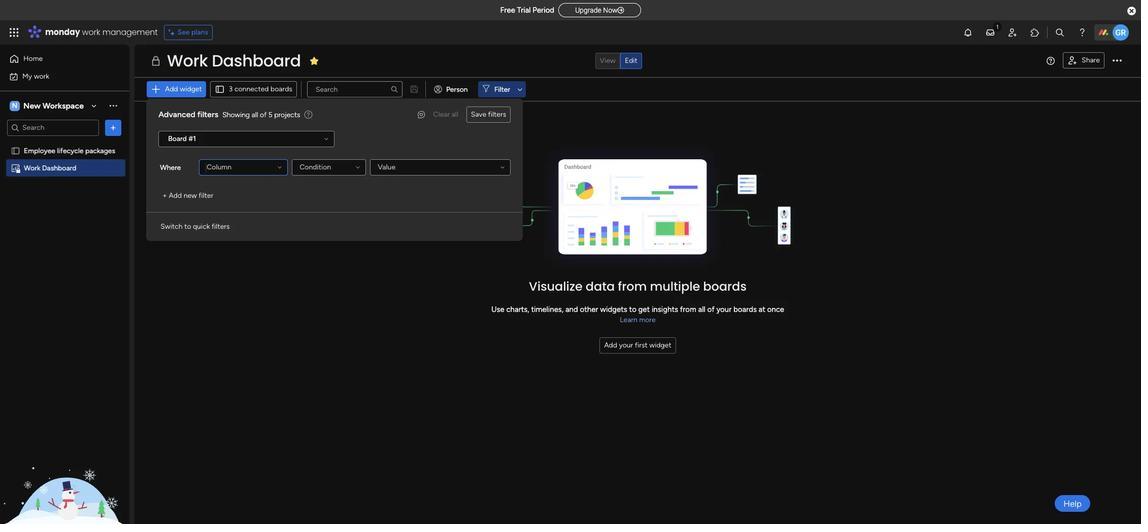 Task type: vqa. For each thing, say whether or not it's contained in the screenshot.
'will' to the top
no



Task type: locate. For each thing, give the bounding box(es) containing it.
filters
[[197, 110, 218, 119], [488, 110, 506, 119], [212, 222, 230, 231]]

help
[[1064, 499, 1082, 509]]

1 horizontal spatial to
[[629, 305, 637, 314]]

to
[[184, 222, 191, 231], [629, 305, 637, 314]]

packages
[[85, 146, 115, 155]]

1 horizontal spatial work
[[82, 26, 100, 38]]

of inside use charts, timelines, and other widgets to get insights from all of your boards at once learn more
[[708, 305, 715, 314]]

new
[[184, 191, 197, 200]]

my
[[22, 72, 32, 80]]

value
[[378, 163, 396, 172]]

0 vertical spatial dashboard
[[212, 49, 301, 72]]

1 horizontal spatial dashboard
[[212, 49, 301, 72]]

workspace
[[43, 101, 84, 110]]

options image
[[108, 123, 118, 133]]

of left 5
[[260, 110, 267, 119]]

advanced
[[159, 110, 195, 119]]

0 vertical spatial add
[[165, 85, 178, 93]]

search everything image
[[1055, 27, 1065, 38]]

1 horizontal spatial work dashboard
[[167, 49, 301, 72]]

employee lifecycle packages
[[24, 146, 115, 155]]

0 horizontal spatial work dashboard
[[24, 164, 76, 172]]

help image
[[1078, 27, 1088, 38]]

2 vertical spatial add
[[604, 341, 617, 350]]

1 vertical spatial work
[[34, 72, 49, 80]]

0 vertical spatial your
[[717, 305, 732, 314]]

connected
[[235, 85, 269, 93]]

your left "at"
[[717, 305, 732, 314]]

1 vertical spatial widget
[[650, 341, 672, 350]]

0 vertical spatial boards
[[271, 85, 292, 93]]

1 horizontal spatial widget
[[650, 341, 672, 350]]

1 vertical spatial from
[[680, 305, 697, 314]]

and
[[566, 305, 578, 314]]

use charts, timelines, and other widgets to get insights from all of your boards at once learn more
[[492, 305, 785, 325]]

filters right quick
[[212, 222, 230, 231]]

add inside visualize data from multiple boards element
[[604, 341, 617, 350]]

1 vertical spatial add
[[169, 191, 182, 200]]

share
[[1082, 56, 1100, 64]]

work right my on the top of page
[[34, 72, 49, 80]]

0 horizontal spatial to
[[184, 222, 191, 231]]

work dashboard up the 3 at top left
[[167, 49, 301, 72]]

from right insights
[[680, 305, 697, 314]]

to inside use charts, timelines, and other widgets to get insights from all of your boards at once learn more
[[629, 305, 637, 314]]

apps image
[[1030, 27, 1040, 38]]

lifecycle
[[57, 146, 83, 155]]

widget up advanced
[[180, 85, 202, 93]]

upgrade
[[575, 6, 602, 14]]

your
[[717, 305, 732, 314], [619, 341, 633, 350]]

visualize
[[529, 278, 583, 295]]

3 connected boards
[[229, 85, 292, 93]]

upgrade now link
[[559, 3, 641, 17]]

insights
[[652, 305, 678, 314]]

1 vertical spatial dashboard
[[42, 164, 76, 172]]

boards
[[271, 85, 292, 93], [703, 278, 747, 295], [734, 305, 757, 314]]

boards inside popup button
[[271, 85, 292, 93]]

projects
[[274, 110, 300, 119]]

add inside popup button
[[165, 85, 178, 93]]

boards up projects on the left
[[271, 85, 292, 93]]

more options image
[[1113, 56, 1122, 66]]

0 horizontal spatial your
[[619, 341, 633, 350]]

inbox image
[[986, 27, 996, 38]]

all left 5
[[252, 110, 258, 119]]

free
[[500, 6, 515, 15]]

2 vertical spatial boards
[[734, 305, 757, 314]]

work right private dashboard image
[[24, 164, 40, 172]]

work
[[167, 49, 208, 72], [24, 164, 40, 172]]

1 horizontal spatial from
[[680, 305, 697, 314]]

add right +
[[169, 191, 182, 200]]

monday work management
[[45, 26, 158, 38]]

arrow down image
[[514, 83, 526, 95]]

1 vertical spatial of
[[708, 305, 715, 314]]

boards right 'multiple'
[[703, 278, 747, 295]]

0 vertical spatial from
[[618, 278, 647, 295]]

from up get
[[618, 278, 647, 295]]

dashboard
[[212, 49, 301, 72], [42, 164, 76, 172]]

boards left "at"
[[734, 305, 757, 314]]

learn more link
[[620, 315, 656, 326]]

work dashboard banner
[[135, 45, 1142, 241]]

0 vertical spatial widget
[[180, 85, 202, 93]]

all
[[252, 110, 258, 119], [698, 305, 706, 314]]

to left quick
[[184, 222, 191, 231]]

1 horizontal spatial work
[[167, 49, 208, 72]]

use
[[492, 305, 505, 314]]

of right insights
[[708, 305, 715, 314]]

work dashboard inside banner
[[167, 49, 301, 72]]

1 horizontal spatial all
[[698, 305, 706, 314]]

to left get
[[629, 305, 637, 314]]

None search field
[[307, 81, 403, 97]]

add your first widget button
[[600, 338, 676, 354]]

charts,
[[507, 305, 529, 314]]

visualize data from multiple boards
[[529, 278, 747, 295]]

see
[[178, 28, 190, 37]]

remove from favorites image
[[309, 56, 319, 66]]

0 horizontal spatial widget
[[180, 85, 202, 93]]

3 connected boards button
[[210, 81, 297, 97]]

1 vertical spatial work dashboard
[[24, 164, 76, 172]]

lottie animation image
[[0, 422, 129, 525]]

0 horizontal spatial all
[[252, 110, 258, 119]]

add for add your first widget
[[604, 341, 617, 350]]

list box
[[0, 140, 129, 314]]

switch
[[161, 222, 183, 231]]

1 horizontal spatial of
[[708, 305, 715, 314]]

add left first on the bottom of page
[[604, 341, 617, 350]]

0 vertical spatial all
[[252, 110, 258, 119]]

see plans button
[[164, 25, 213, 40]]

0 vertical spatial to
[[184, 222, 191, 231]]

work
[[82, 26, 100, 38], [34, 72, 49, 80]]

work down see plans button
[[167, 49, 208, 72]]

help button
[[1055, 496, 1091, 512]]

0 vertical spatial work dashboard
[[167, 49, 301, 72]]

0 horizontal spatial work
[[34, 72, 49, 80]]

public board image
[[11, 146, 20, 156]]

board
[[168, 135, 187, 143]]

multiple
[[650, 278, 700, 295]]

0 vertical spatial of
[[260, 110, 267, 119]]

employee
[[24, 146, 55, 155]]

+ add new filter
[[163, 191, 214, 200]]

add up advanced
[[165, 85, 178, 93]]

at
[[759, 305, 766, 314]]

0 vertical spatial work
[[82, 26, 100, 38]]

0 horizontal spatial work
[[24, 164, 40, 172]]

work dashboard down employee
[[24, 164, 76, 172]]

my work
[[22, 72, 49, 80]]

add
[[165, 85, 178, 93], [169, 191, 182, 200], [604, 341, 617, 350]]

see plans
[[178, 28, 208, 37]]

work inside button
[[34, 72, 49, 80]]

now
[[603, 6, 618, 14]]

save
[[471, 110, 487, 119]]

0 horizontal spatial of
[[260, 110, 267, 119]]

dashboard up 3 connected boards
[[212, 49, 301, 72]]

switch to quick filters
[[161, 222, 230, 231]]

option
[[0, 142, 129, 144]]

1 vertical spatial your
[[619, 341, 633, 350]]

0 horizontal spatial dashboard
[[42, 164, 76, 172]]

invite members image
[[1008, 27, 1018, 38]]

search image
[[390, 85, 399, 93]]

workspace options image
[[108, 101, 118, 111]]

timelines,
[[531, 305, 564, 314]]

from inside use charts, timelines, and other widgets to get insights from all of your boards at once learn more
[[680, 305, 697, 314]]

all down 'multiple'
[[698, 305, 706, 314]]

from
[[618, 278, 647, 295], [680, 305, 697, 314]]

5
[[269, 110, 273, 119]]

widget right first on the bottom of page
[[650, 341, 672, 350]]

+
[[163, 191, 167, 200]]

of
[[260, 110, 267, 119], [708, 305, 715, 314]]

filters left showing
[[197, 110, 218, 119]]

filter
[[494, 85, 510, 94]]

1 vertical spatial all
[[698, 305, 706, 314]]

advanced filters showing all of 5 projects
[[159, 110, 300, 119]]

Filter dashboard by text search field
[[307, 81, 403, 97]]

dashboard down employee lifecycle packages
[[42, 164, 76, 172]]

share button
[[1063, 52, 1105, 69]]

1 vertical spatial work
[[24, 164, 40, 172]]

management
[[102, 26, 158, 38]]

1 vertical spatial to
[[629, 305, 637, 314]]

3
[[229, 85, 233, 93]]

0 vertical spatial work
[[167, 49, 208, 72]]

+ add new filter button
[[159, 188, 218, 204]]

upgrade now
[[575, 6, 618, 14]]

your left first on the bottom of page
[[619, 341, 633, 350]]

switch to quick filters button
[[157, 219, 234, 235]]

1 horizontal spatial your
[[717, 305, 732, 314]]

once
[[768, 305, 785, 314]]

work right monday
[[82, 26, 100, 38]]

work dashboard
[[167, 49, 301, 72], [24, 164, 76, 172]]

filters right save in the left of the page
[[488, 110, 506, 119]]

period
[[533, 6, 555, 15]]

work for my
[[34, 72, 49, 80]]

widget
[[180, 85, 202, 93], [650, 341, 672, 350]]

Work Dashboard field
[[165, 49, 304, 72]]



Task type: describe. For each thing, give the bounding box(es) containing it.
showing
[[223, 110, 250, 119]]

edit button
[[620, 53, 642, 69]]

dapulse rightstroke image
[[618, 7, 624, 14]]

other
[[580, 305, 598, 314]]

new
[[23, 101, 41, 110]]

n
[[12, 101, 17, 110]]

work inside work dashboard banner
[[167, 49, 208, 72]]

person button
[[430, 81, 474, 97]]

get
[[639, 305, 650, 314]]

add your first widget
[[604, 341, 672, 350]]

where
[[160, 163, 181, 172]]

monday
[[45, 26, 80, 38]]

select product image
[[9, 27, 19, 38]]

quick
[[193, 222, 210, 231]]

home
[[23, 54, 43, 63]]

Search in workspace field
[[21, 122, 85, 134]]

more
[[639, 316, 656, 325]]

to inside button
[[184, 222, 191, 231]]

data
[[586, 278, 615, 295]]

plans
[[191, 28, 208, 37]]

dapulse close image
[[1128, 6, 1136, 16]]

condition
[[300, 163, 331, 172]]

filter
[[199, 191, 214, 200]]

boards inside use charts, timelines, and other widgets to get insights from all of your boards at once learn more
[[734, 305, 757, 314]]

0 horizontal spatial from
[[618, 278, 647, 295]]

lottie animation element
[[0, 422, 129, 525]]

private dashboard image
[[11, 163, 20, 173]]

work for monday
[[82, 26, 100, 38]]

first
[[635, 341, 648, 350]]

learn more image
[[304, 110, 313, 120]]

greg robinson image
[[1113, 24, 1129, 41]]

1 image
[[993, 21, 1002, 32]]

1 vertical spatial boards
[[703, 278, 747, 295]]

add for add widget
[[165, 85, 178, 93]]

private dashboard image
[[150, 55, 162, 67]]

free trial period
[[500, 6, 555, 15]]

#1
[[189, 135, 196, 143]]

learn
[[620, 316, 638, 325]]

list box containing employee lifecycle packages
[[0, 140, 129, 314]]

your inside add your first widget button
[[619, 341, 633, 350]]

widgets
[[600, 305, 628, 314]]

of inside advanced filters showing all of 5 projects
[[260, 110, 267, 119]]

none search field inside work dashboard banner
[[307, 81, 403, 97]]

workspace image
[[10, 100, 20, 111]]

filters for save
[[488, 110, 506, 119]]

all inside use charts, timelines, and other widgets to get insights from all of your boards at once learn more
[[698, 305, 706, 314]]

widget inside button
[[650, 341, 672, 350]]

board #1
[[168, 135, 196, 143]]

save filters button
[[467, 107, 511, 123]]

visualize data from multiple boards element
[[135, 102, 1142, 354]]

widget inside popup button
[[180, 85, 202, 93]]

add widget
[[165, 85, 202, 93]]

all inside advanced filters showing all of 5 projects
[[252, 110, 258, 119]]

column
[[207, 163, 232, 172]]

new workspace
[[23, 101, 84, 110]]

person
[[446, 85, 468, 94]]

filter button
[[478, 81, 526, 97]]

notifications image
[[963, 27, 973, 38]]

save filters
[[471, 110, 506, 119]]

add widget button
[[147, 81, 206, 97]]

workspace selection element
[[10, 100, 85, 112]]

display modes group
[[595, 53, 642, 69]]

my work button
[[6, 68, 109, 85]]

trial
[[517, 6, 531, 15]]

your inside use charts, timelines, and other widgets to get insights from all of your boards at once learn more
[[717, 305, 732, 314]]

dashboard inside banner
[[212, 49, 301, 72]]

filters for advanced
[[197, 110, 218, 119]]

v2 user feedback image
[[418, 109, 425, 120]]

view
[[600, 56, 616, 65]]

home button
[[6, 51, 109, 67]]

view button
[[595, 53, 620, 69]]

menu image
[[1047, 57, 1055, 65]]

edit
[[625, 56, 638, 65]]



